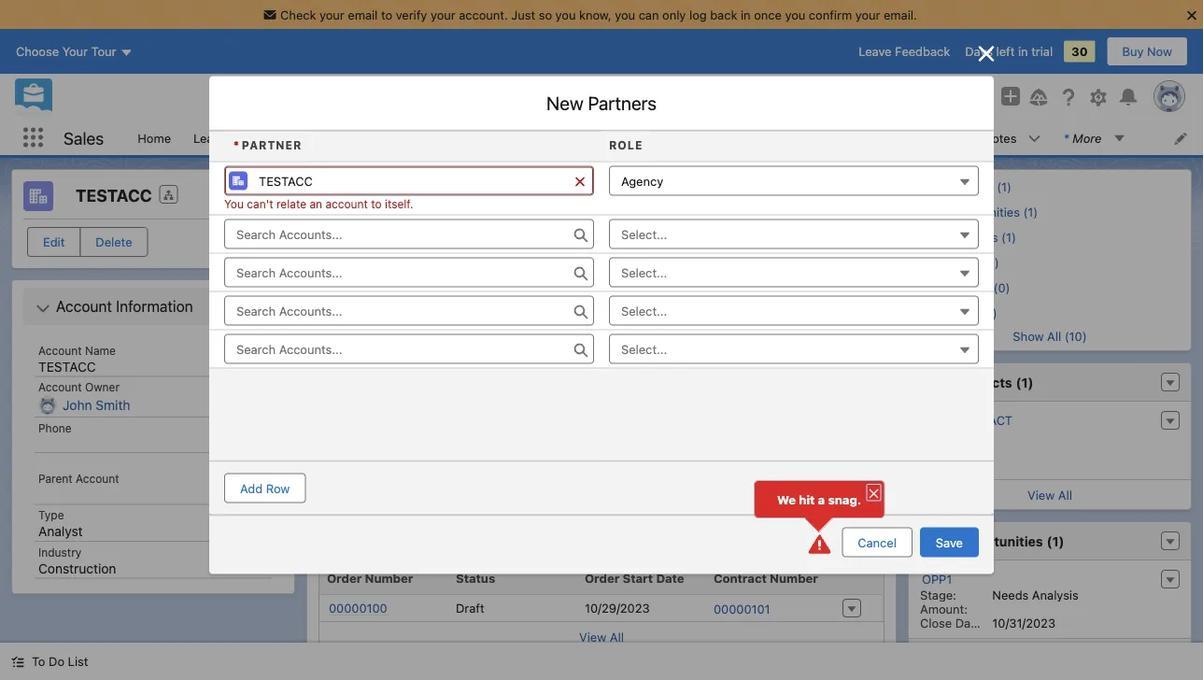 Task type: vqa. For each thing, say whether or not it's contained in the screenshot.
fourth text default icon
no



Task type: locate. For each thing, give the bounding box(es) containing it.
1 opportunities image from the top
[[920, 205, 933, 218]]

days left in trial
[[965, 44, 1053, 58]]

1 search accounts... text field from the top
[[224, 296, 594, 326]]

1 vertical spatial analysis
[[1032, 588, 1079, 602]]

0 horizontal spatial draft
[[375, 452, 403, 466]]

select... up "stage" button
[[621, 227, 668, 241]]

0 vertical spatial in
[[741, 8, 751, 22]]

0 vertical spatial analysis
[[557, 288, 604, 302]]

list
[[68, 655, 88, 669]]

tab panel
[[319, 16, 1036, 680]]

select... down agency
[[621, 266, 668, 280]]

reports list item
[[874, 121, 965, 155]]

0 vertical spatial opp1
[[407, 288, 438, 302]]

leave
[[859, 44, 892, 58]]

search accounts... text field down opportunity
[[224, 296, 594, 326]]

number
[[365, 571, 413, 585], [770, 571, 818, 585]]

account image
[[23, 181, 53, 211]]

name
[[482, 258, 517, 272], [85, 344, 116, 357]]

all down the stage cell
[[610, 317, 624, 331]]

tab panel containing opportunities
[[319, 16, 1036, 680]]

close date cell
[[827, 250, 989, 282]]

needs analysis
[[518, 288, 604, 302]]

opp1 link up stage:
[[922, 572, 952, 587]]

amount cell
[[715, 250, 827, 282]]

orders grid
[[320, 563, 882, 622]]

all left (10)
[[1047, 329, 1062, 343]]

itself.
[[385, 198, 414, 211]]

1 vertical spatial 10/31/2023
[[993, 616, 1056, 630]]

trial
[[1032, 44, 1053, 58]]

view down test contact element
[[1028, 488, 1055, 502]]

stage button
[[510, 250, 715, 280]]

save button
[[920, 528, 979, 558]]

select... down the stage cell
[[621, 304, 668, 318]]

name left stage
[[482, 258, 517, 272]]

draft down status
[[456, 601, 485, 615]]

(1) right contracts
[[432, 366, 450, 381]]

2 search accounts... text field from the top
[[224, 258, 594, 288]]

1 vertical spatial opportunities
[[364, 199, 454, 214]]

2 search accounts... text field from the top
[[224, 334, 594, 364]]

0 horizontal spatial your
[[320, 8, 345, 22]]

new button
[[816, 195, 873, 225], [816, 360, 871, 388], [816, 526, 871, 554]]

cases (0)
[[943, 306, 998, 320]]

opportunity
[[406, 258, 479, 272]]

account up john
[[38, 381, 82, 394]]

2 opportunities image from the top
[[920, 530, 943, 552]]

0 vertical spatial contacts
[[373, 131, 425, 145]]

view down the calendar on the top of the page
[[579, 153, 607, 167]]

stage:
[[920, 588, 957, 602]]

opportunity name stage
[[406, 258, 553, 272]]

1 number from the left
[[365, 571, 413, 585]]

0 vertical spatial 10/31/2023
[[834, 288, 898, 302]]

action cell
[[835, 563, 882, 595]]

2 role, select... button from the top
[[609, 258, 979, 288]]

in right back
[[741, 8, 751, 22]]

cell down •
[[368, 250, 398, 282]]

needs down stage
[[518, 288, 554, 302]]

contacts link
[[362, 121, 436, 155]]

opportunities for opportunities icon for opportunities
[[954, 533, 1043, 549]]

10/31/2023
[[834, 288, 898, 302], [993, 616, 1056, 630]]

accounts link
[[263, 121, 338, 155]]

opportunities (1) for opportunities image
[[364, 199, 475, 214]]

1 horizontal spatial date
[[871, 258, 900, 272]]

1 vertical spatial in
[[1018, 44, 1028, 58]]

1 role, select... button from the top
[[609, 219, 979, 249]]

view all down needs analysis
[[579, 317, 624, 331]]

0 horizontal spatial needs
[[518, 288, 554, 302]]

add
[[240, 481, 263, 495]]

testacc up delete "button"
[[76, 185, 152, 206]]

0 vertical spatial name
[[482, 258, 517, 272]]

view all
[[579, 153, 624, 167], [579, 317, 624, 331], [1028, 488, 1073, 502], [579, 630, 624, 644]]

status
[[456, 571, 495, 585]]

2 number from the left
[[770, 571, 818, 585]]

0 vertical spatial search accounts... text field
[[224, 296, 594, 326]]

days
[[965, 44, 993, 58]]

search accounts... text field up contracts (1) at the bottom
[[224, 334, 594, 364]]

0 horizontal spatial opportunities
[[364, 199, 454, 214]]

opportunities image
[[920, 205, 933, 218], [920, 530, 943, 552]]

0 horizontal spatial opp1 link
[[407, 288, 438, 303]]

all down role
[[610, 153, 624, 167]]

1 horizontal spatial number
[[770, 571, 818, 585]]

0 horizontal spatial you
[[556, 8, 576, 22]]

2 vertical spatial opportunities
[[954, 533, 1043, 549]]

10/31/2023 inside opportunities grid
[[834, 288, 898, 302]]

account
[[326, 198, 368, 211]]

order inside cell
[[585, 571, 620, 585]]

view all link
[[320, 145, 884, 175], [320, 308, 884, 338], [909, 479, 1191, 509], [320, 621, 884, 651]]

name inside opportunities grid
[[482, 258, 517, 272]]

accounts list item
[[263, 121, 362, 155]]

know,
[[579, 8, 612, 22]]

select...
[[621, 227, 668, 241], [621, 266, 668, 280], [621, 304, 668, 318], [621, 342, 668, 356]]

search accounts... text field for second 'role, select...' button from the top of the page
[[224, 258, 594, 288]]

1 horizontal spatial opportunities (1)
[[954, 533, 1065, 549]]

stage
[[518, 258, 553, 272]]

to right email
[[381, 8, 393, 22]]

1 you from the left
[[556, 8, 576, 22]]

1 horizontal spatial your
[[431, 8, 456, 22]]

delete button
[[80, 227, 148, 257]]

2 vertical spatial new button
[[816, 526, 871, 554]]

0 vertical spatial needs
[[518, 288, 554, 302]]

close left orders icon at right top
[[834, 258, 868, 272]]

1 vertical spatial opp1 link
[[922, 572, 952, 587]]

0 horizontal spatial in
[[741, 8, 751, 22]]

0 horizontal spatial close
[[834, 258, 868, 272]]

name up the owner
[[85, 344, 116, 357]]

edit parent account image
[[254, 488, 267, 501]]

check
[[280, 8, 316, 22]]

reports link
[[874, 121, 941, 155]]

0 vertical spatial to
[[381, 8, 393, 22]]

1 your from the left
[[320, 8, 345, 22]]

order number cell
[[320, 563, 448, 595]]

0 vertical spatial opp1 link
[[407, 288, 438, 303]]

1 vertical spatial testacc
[[38, 359, 96, 374]]

your
[[320, 8, 345, 22], [431, 8, 456, 22], [856, 8, 881, 22]]

analysis inside needs analysis amount: close date: 10/31/2023
[[1032, 588, 1079, 602]]

1 vertical spatial search accounts... text field
[[224, 258, 594, 288]]

you right once
[[785, 8, 806, 22]]

new
[[547, 92, 584, 114], [832, 203, 857, 217], [831, 367, 856, 381], [831, 533, 856, 547]]

opp1 up stage:
[[922, 572, 952, 586]]

*
[[234, 139, 240, 152]]

number for order number
[[365, 571, 413, 585]]

1 horizontal spatial 10/31/2023
[[993, 616, 1056, 630]]

leads
[[193, 131, 227, 145]]

order up 00000100
[[327, 571, 362, 585]]

close date
[[834, 258, 900, 272]]

1 order from the left
[[327, 571, 362, 585]]

2 horizontal spatial opportunities
[[954, 533, 1043, 549]]

contacts
[[373, 131, 425, 145], [954, 374, 1012, 390]]

1 horizontal spatial opportunities
[[471, 131, 549, 145]]

2 horizontal spatial you
[[785, 8, 806, 22]]

testacc down account name
[[38, 359, 96, 374]]

10/31/2023 down close date
[[834, 288, 898, 302]]

0 vertical spatial new button
[[816, 195, 873, 225]]

cell
[[368, 250, 398, 282], [715, 282, 827, 308]]

date left orders icon at right top
[[871, 258, 900, 272]]

0 horizontal spatial 10/31/2023
[[834, 288, 898, 302]]

1 horizontal spatial needs
[[993, 588, 1029, 602]]

0 horizontal spatial analysis
[[557, 288, 604, 302]]

opportunities image up orders icon at right top
[[920, 205, 933, 218]]

orders image
[[920, 255, 933, 268]]

opp1 down opportunity
[[407, 288, 438, 302]]

close down stage:
[[920, 616, 952, 630]]

10/31/2023 inside needs analysis amount: close date: 10/31/2023
[[993, 616, 1056, 630]]

opportunities (1) down testacc text field
[[364, 199, 475, 214]]

contracts (1)
[[943, 230, 1016, 244]]

0 horizontal spatial opp1
[[407, 288, 438, 302]]

0 vertical spatial opportunities
[[471, 131, 549, 145]]

0 horizontal spatial number
[[365, 571, 413, 585]]

in right "left"
[[1018, 44, 1028, 58]]

2 order from the left
[[585, 571, 620, 585]]

opportunities image for opportunities
[[920, 530, 943, 552]]

10/29/2023
[[585, 601, 650, 615]]

•
[[365, 225, 370, 238]]

save
[[936, 536, 963, 550]]

0 vertical spatial opportunities (1)
[[364, 199, 475, 214]]

account for account owner
[[38, 381, 82, 394]]

buy now button
[[1107, 37, 1188, 66]]

select... down opportunities grid
[[621, 342, 668, 356]]

0 vertical spatial opportunities image
[[920, 205, 933, 218]]

edit account name image
[[254, 360, 267, 373]]

show all (10) link
[[1013, 329, 1087, 343]]

all
[[610, 153, 624, 167], [610, 317, 624, 331], [1047, 329, 1062, 343], [1058, 488, 1073, 502], [610, 630, 624, 644]]

view all down 10/29/2023
[[579, 630, 624, 644]]

1 horizontal spatial order
[[585, 571, 620, 585]]

you left can at top
[[615, 8, 635, 22]]

all down test contact element
[[1058, 488, 1073, 502]]

2 horizontal spatial your
[[856, 8, 881, 22]]

date:
[[956, 616, 986, 630]]

search accounts... text field down "itself."
[[224, 219, 594, 249]]

search accounts... text field down •
[[224, 258, 594, 288]]

opportunities inside tab panel
[[364, 199, 454, 214]]

to
[[32, 655, 45, 669]]

role
[[609, 139, 643, 152]]

0 vertical spatial date
[[871, 258, 900, 272]]

1 horizontal spatial cell
[[715, 282, 827, 308]]

john
[[63, 398, 92, 413]]

1 vertical spatial draft
[[456, 601, 485, 615]]

number right contract
[[770, 571, 818, 585]]

opportunities (1) for opportunities icon for opportunities
[[954, 533, 1065, 549]]

contract number
[[714, 571, 818, 585]]

account right text default icon
[[56, 298, 112, 315]]

number inside cell
[[365, 571, 413, 585]]

1 horizontal spatial you
[[615, 8, 635, 22]]

close inside close date button
[[834, 258, 868, 272]]

Search Accounts... text field
[[224, 219, 594, 249], [224, 258, 594, 288]]

0 horizontal spatial order
[[327, 571, 362, 585]]

1 horizontal spatial analysis
[[1032, 588, 1079, 602]]

to left "itself."
[[371, 198, 382, 211]]

dashboards
[[771, 131, 839, 145]]

you
[[556, 8, 576, 22], [615, 8, 635, 22], [785, 8, 806, 22]]

order up 10/29/2023
[[585, 571, 620, 585]]

cell down amount button at the top right of the page
[[715, 282, 827, 308]]

add row button
[[224, 473, 306, 503]]

information
[[116, 298, 193, 315]]

draft right status:
[[375, 452, 403, 466]]

0 vertical spatial close
[[834, 258, 868, 272]]

order for order number
[[327, 571, 362, 585]]

1 horizontal spatial name
[[482, 258, 517, 272]]

opportunities grid
[[320, 250, 1036, 309]]

we
[[777, 492, 796, 506]]

your left email. at the top of the page
[[856, 8, 881, 22]]

view down needs analysis
[[579, 317, 607, 331]]

0 vertical spatial search accounts... text field
[[224, 219, 594, 249]]

list
[[126, 121, 1203, 155]]

needs inside needs analysis amount: close date: 10/31/2023
[[993, 588, 1029, 602]]

your right verify
[[431, 8, 456, 22]]

select... for second 'role, select...' button from the top of the page
[[621, 266, 668, 280]]

opportunities for opportunities image
[[364, 199, 454, 214]]

10/31/2023 right the date:
[[993, 616, 1056, 630]]

view all down role
[[579, 153, 624, 167]]

opportunities image for opportunities (1)
[[920, 205, 933, 218]]

date right start at the right bottom of page
[[656, 571, 684, 585]]

select... for 1st 'role, select...' button
[[621, 227, 668, 241]]

0 horizontal spatial cell
[[368, 250, 398, 282]]

status cell
[[448, 563, 577, 595]]

1 vertical spatial opportunities image
[[920, 530, 943, 552]]

order
[[327, 571, 362, 585], [585, 571, 620, 585]]

account name
[[38, 344, 116, 357]]

opp1 link down opportunity
[[407, 288, 438, 303]]

your left email
[[320, 8, 345, 22]]

cancel
[[858, 536, 897, 550]]

leave feedback
[[859, 44, 950, 58]]

1 vertical spatial date
[[656, 571, 684, 585]]

1 vertical spatial contacts
[[954, 374, 1012, 390]]

add row
[[240, 481, 290, 495]]

2 your from the left
[[431, 8, 456, 22]]

opportunities inside list item
[[471, 131, 549, 145]]

account inside dropdown button
[[56, 298, 112, 315]]

1
[[331, 225, 336, 238]]

1 vertical spatial new button
[[816, 360, 871, 388]]

1 horizontal spatial contacts
[[954, 374, 1012, 390]]

account up the account owner at bottom
[[38, 344, 82, 357]]

account for account information
[[56, 298, 112, 315]]

needs right amount:
[[993, 588, 1029, 602]]

opportunities (1) link
[[943, 205, 1038, 220]]

Search Accounts... text field
[[224, 296, 594, 326], [224, 334, 594, 364]]

order inside cell
[[327, 571, 362, 585]]

1 vertical spatial opportunities (1)
[[954, 533, 1065, 549]]

0 horizontal spatial date
[[656, 571, 684, 585]]

0 horizontal spatial name
[[85, 344, 116, 357]]

contacts (1) link
[[943, 179, 1012, 194]]

verify
[[396, 8, 427, 22]]

select... for second 'role, select...' button from the bottom
[[621, 304, 668, 318]]

text default image
[[36, 301, 50, 316]]

1 vertical spatial name
[[85, 344, 116, 357]]

leads list item
[[182, 121, 263, 155]]

analysis inside opportunities grid
[[557, 288, 604, 302]]

row number cell
[[320, 250, 368, 282]]

opportunities (1) up needs analysis amount: close date: 10/31/2023
[[954, 533, 1065, 549]]

opp1 link
[[407, 288, 438, 303], [922, 572, 952, 587]]

contacts (1)
[[954, 374, 1034, 390]]

new partners
[[547, 92, 657, 114]]

contact
[[956, 413, 1013, 427]]

2 select... from the top
[[621, 266, 668, 280]]

amount:
[[920, 602, 968, 616]]

1 vertical spatial search accounts... text field
[[224, 334, 594, 364]]

(1) up opp1 element
[[1047, 533, 1065, 549]]

1 vertical spatial close
[[920, 616, 952, 630]]

number inside "cell"
[[770, 571, 818, 585]]

you right so on the top of the page
[[556, 8, 576, 22]]

opp1 link inside opportunities grid
[[407, 288, 438, 303]]

contacts up contact
[[954, 374, 1012, 390]]

1 horizontal spatial draft
[[456, 601, 485, 615]]

0 horizontal spatial contacts
[[373, 131, 425, 145]]

1 search accounts... text field from the top
[[224, 219, 594, 249]]

3 select... from the top
[[621, 304, 668, 318]]

test contact element
[[909, 409, 1191, 473]]

contacts up testacc text field
[[373, 131, 425, 145]]

Role, Select... button
[[609, 219, 979, 249], [609, 258, 979, 288], [609, 296, 979, 326], [609, 334, 979, 364]]

date
[[871, 258, 900, 272], [656, 571, 684, 585]]

opportunities (1) inside tab panel
[[364, 199, 475, 214]]

4 select... from the top
[[621, 342, 668, 356]]

opportunities image right cancel
[[920, 530, 943, 552]]

(1) for opportunities icon for opportunities
[[1047, 533, 1065, 549]]

search accounts... text field for second 'role, select...' button from the bottom
[[224, 296, 594, 326]]

back
[[710, 8, 738, 22]]

1 horizontal spatial opp1
[[922, 572, 952, 586]]

testacc
[[76, 185, 152, 206], [38, 359, 96, 374]]

contacts inside list item
[[373, 131, 425, 145]]

1 horizontal spatial close
[[920, 616, 952, 630]]

to
[[381, 8, 393, 22], [371, 198, 382, 211]]

needs inside opportunities grid
[[518, 288, 554, 302]]

accounts
[[274, 131, 327, 145]]

we hit a snag. dialog
[[754, 480, 885, 532]]

1 select... from the top
[[621, 227, 668, 241]]

0 horizontal spatial opportunities (1)
[[364, 199, 475, 214]]

1 vertical spatial opp1
[[922, 572, 952, 586]]

stage cell
[[510, 250, 715, 282]]

number up 00000100
[[365, 571, 413, 585]]

0 vertical spatial draft
[[375, 452, 403, 466]]

(1) up opportunity name button
[[457, 199, 475, 214]]

1 vertical spatial needs
[[993, 588, 1029, 602]]

analysis
[[557, 288, 604, 302], [1032, 588, 1079, 602]]

in
[[741, 8, 751, 22], [1018, 44, 1028, 58]]

home link
[[126, 121, 182, 155]]



Task type: describe. For each thing, give the bounding box(es) containing it.
3 role, select... button from the top
[[609, 296, 979, 326]]

owner
[[85, 381, 120, 394]]

name for opportunity
[[482, 258, 517, 272]]

to do list
[[32, 655, 88, 669]]

order number
[[327, 571, 413, 585]]

account information
[[56, 298, 193, 315]]

construction
[[38, 561, 116, 576]]

1 new button from the top
[[816, 195, 873, 225]]

partners
[[588, 92, 657, 114]]

2 you from the left
[[615, 8, 635, 22]]

2 new button from the top
[[816, 360, 871, 388]]

1 vertical spatial to
[[371, 198, 382, 211]]

we hit a snag.
[[777, 492, 862, 506]]

status:
[[331, 452, 371, 466]]

delete
[[96, 235, 132, 249]]

agency
[[621, 174, 664, 188]]

now
[[1147, 44, 1173, 58]]

Role, Agency button
[[609, 166, 979, 196]]

contacts (1)
[[943, 179, 1012, 193]]

account information button
[[27, 292, 279, 321]]

view down 10/29/2023
[[579, 630, 607, 644]]

all down 10/29/2023
[[610, 630, 624, 644]]

hit
[[799, 492, 815, 506]]

can
[[639, 8, 659, 22]]

opportunities status
[[331, 225, 374, 238]]

contacts list item
[[362, 121, 460, 155]]

select... for 4th 'role, select...' button
[[621, 342, 668, 356]]

reports
[[885, 131, 929, 145]]

search accounts... text field for 1st 'role, select...' button
[[224, 219, 594, 249]]

feedback
[[895, 44, 950, 58]]

leads link
[[182, 121, 238, 155]]

account right parent
[[76, 472, 119, 485]]

1 item •
[[331, 225, 374, 238]]

partners (0)
[[943, 280, 1010, 294]]

only
[[663, 8, 686, 22]]

contacts for contacts
[[373, 131, 425, 145]]

draft inside orders grid
[[456, 601, 485, 615]]

contract number cell
[[706, 563, 835, 595]]

(1) down show
[[1016, 374, 1034, 390]]

30
[[1072, 44, 1088, 58]]

parent
[[38, 472, 73, 485]]

relate
[[277, 198, 306, 211]]

close date button
[[827, 250, 989, 280]]

TESTACC text field
[[224, 166, 594, 196]]

smith
[[96, 398, 130, 413]]

* partner
[[234, 139, 302, 152]]

opportunity name cell
[[398, 250, 517, 282]]

you
[[224, 198, 244, 211]]

do
[[49, 655, 65, 669]]

view all down test contact element
[[1028, 488, 1073, 502]]

1 horizontal spatial opp1 link
[[922, 572, 952, 587]]

needs for needs analysis amount: close date: 10/31/2023
[[993, 588, 1029, 602]]

test contact link
[[922, 413, 1013, 428]]

john smith link
[[63, 398, 130, 414]]

log
[[690, 8, 707, 22]]

needs for needs analysis
[[518, 288, 554, 302]]

date inside button
[[871, 258, 900, 272]]

industry
[[38, 546, 82, 559]]

dashboards link
[[759, 121, 850, 155]]

item
[[339, 225, 362, 238]]

amount button
[[715, 250, 827, 280]]

home
[[138, 131, 171, 145]]

opportunities (1)
[[943, 205, 1038, 219]]

buy now
[[1123, 44, 1173, 58]]

cases (0) link
[[943, 306, 998, 320]]

status: draft
[[331, 452, 403, 466]]

can't
[[247, 198, 273, 211]]

a
[[818, 492, 825, 506]]

account for account name
[[38, 344, 82, 357]]

partner
[[242, 139, 302, 152]]

3 your from the left
[[856, 8, 881, 22]]

you can't relate an account to itself.
[[224, 198, 414, 211]]

opportunities list item
[[460, 121, 584, 155]]

partners image
[[920, 280, 933, 293]]

0 vertical spatial testacc
[[76, 185, 152, 206]]

close inside needs analysis amount: close date: 10/31/2023
[[920, 616, 952, 630]]

opportunity name button
[[398, 250, 517, 280]]

left
[[997, 44, 1015, 58]]

an
[[310, 198, 322, 211]]

quotes
[[976, 131, 1017, 145]]

1 horizontal spatial in
[[1018, 44, 1028, 58]]

buy
[[1123, 44, 1144, 58]]

forecasts link
[[682, 121, 759, 155]]

partners (0) link
[[943, 280, 1010, 295]]

row number image
[[320, 250, 368, 280]]

name for account
[[85, 344, 116, 357]]

snag.
[[828, 492, 862, 506]]

(1) for "contracts" icon
[[432, 366, 450, 381]]

search accounts... text field for 4th 'role, select...' button
[[224, 334, 594, 364]]

text default image
[[11, 655, 24, 669]]

quotes link
[[965, 121, 1028, 155]]

show all (10)
[[1013, 329, 1087, 343]]

action image
[[835, 563, 882, 593]]

date inside cell
[[656, 571, 684, 585]]

contracts (1)
[[364, 366, 450, 381]]

quotes list item
[[965, 121, 1053, 155]]

contracts image
[[331, 363, 353, 385]]

4 role, select... button from the top
[[609, 334, 979, 364]]

opportunities link
[[460, 121, 560, 155]]

phone:
[[920, 457, 960, 471]]

inverse image
[[975, 43, 998, 65]]

opportunities image
[[331, 195, 353, 218]]

(1) for opportunities image
[[457, 199, 475, 214]]

order for order start date
[[585, 571, 620, 585]]

check your email to verify your account. just so you know, you can only log back in once you confirm your email.
[[280, 8, 917, 22]]

orders (1)
[[943, 255, 999, 269]]

dashboards list item
[[759, 121, 874, 155]]

list containing home
[[126, 121, 1203, 155]]

calendar
[[595, 131, 646, 145]]

calendar list item
[[584, 121, 682, 155]]

once
[[754, 8, 782, 22]]

contracts (1) link
[[943, 230, 1016, 245]]

3 new button from the top
[[816, 526, 871, 554]]

so
[[539, 8, 552, 22]]

contract
[[714, 571, 767, 585]]

test
[[922, 413, 952, 427]]

forecasts
[[693, 131, 748, 145]]

calendar link
[[584, 121, 657, 155]]

john smith
[[63, 398, 130, 413]]

type
[[38, 509, 64, 522]]

edit industry image
[[254, 562, 267, 575]]

number for contract number
[[770, 571, 818, 585]]

contacts for contacts (1)
[[954, 374, 1012, 390]]

3 you from the left
[[785, 8, 806, 22]]

analysis for needs analysis
[[557, 288, 604, 302]]

00000100 link
[[329, 601, 388, 616]]

order start date cell
[[577, 563, 706, 595]]

analyst
[[38, 524, 83, 539]]

opp1 inside opportunities grid
[[407, 288, 438, 302]]

analysis for needs analysis amount: close date: 10/31/2023
[[1032, 588, 1079, 602]]

edit button
[[27, 227, 81, 257]]

account owner
[[38, 381, 120, 394]]

amount
[[722, 258, 770, 272]]

confirm
[[809, 8, 852, 22]]

show
[[1013, 329, 1044, 343]]

opp1 element
[[909, 568, 1191, 632]]



